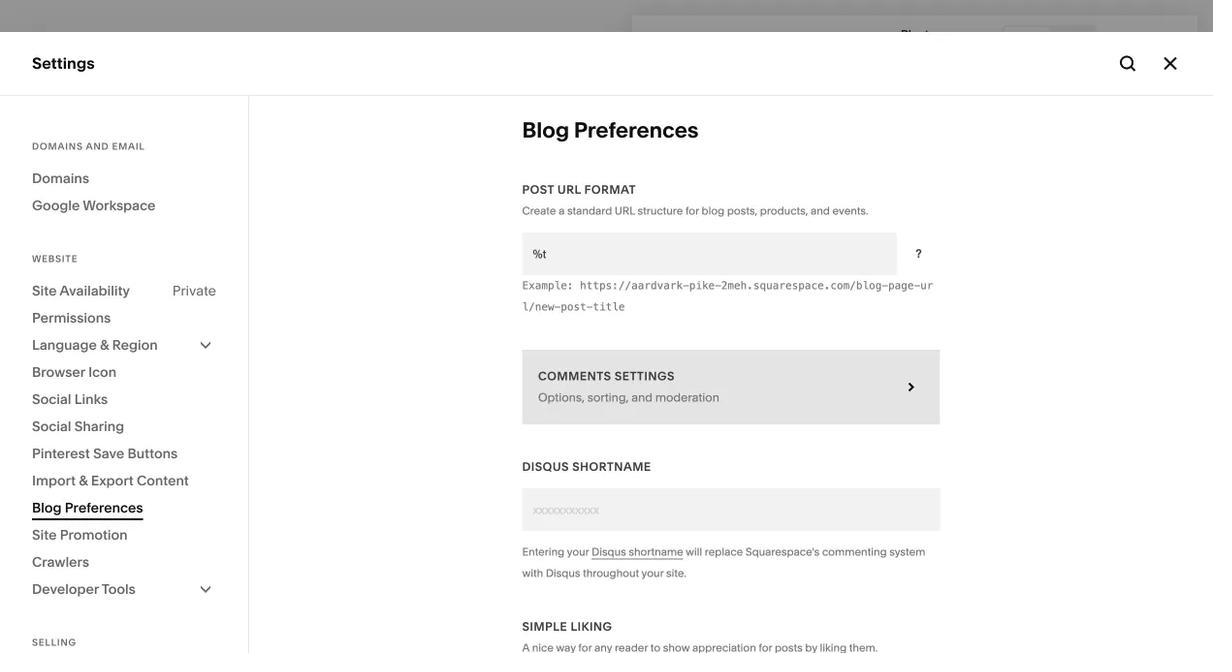 Task type: vqa. For each thing, say whether or not it's contained in the screenshot.
2nd Home Button from the top
no



Task type: locate. For each thing, give the bounding box(es) containing it.
0 vertical spatial &
[[100, 337, 109, 354]]

0 horizontal spatial &
[[79, 473, 88, 489]]

simple
[[522, 620, 568, 634]]

preferences down import & export content
[[65, 500, 143, 516]]

settings up sorting,
[[615, 370, 675, 384]]

shortname
[[572, 460, 651, 474]]

1 vertical spatial selling
[[32, 637, 77, 649]]

0 vertical spatial site
[[32, 283, 57, 299]]

1 vertical spatial products,
[[453, 247, 514, 263]]

1 horizontal spatial preferences
[[574, 117, 699, 143]]

and left email
[[86, 141, 109, 152]]

in
[[429, 619, 440, 635]]

0 vertical spatial disqus
[[522, 460, 569, 474]]

new-post-title
[[535, 301, 625, 313]]

blog down help link
[[32, 500, 62, 516]]

0 horizontal spatial url
[[558, 183, 581, 197]]

your down shortname
[[642, 567, 664, 580]]

liking
[[571, 620, 613, 634]]

pinterest save buttons link
[[32, 440, 216, 467]]

days.
[[460, 619, 493, 635]]

google
[[32, 197, 80, 214]]

1 vertical spatial blog
[[32, 500, 62, 516]]

domains link
[[32, 165, 216, 192]]

1 site from the top
[[32, 283, 57, 299]]

1 vertical spatial url
[[615, 205, 635, 218]]

library
[[78, 403, 129, 421]]

smith
[[107, 535, 139, 549]]

& left export
[[79, 473, 88, 489]]

analytics link
[[32, 257, 215, 280]]

blog preferences up format
[[522, 117, 699, 143]]

will replace squarespace's commenting system with disqus throughout your site.
[[522, 546, 926, 580]]

2 vertical spatial and
[[632, 391, 653, 405]]

1 horizontal spatial and
[[632, 391, 653, 405]]

settings link
[[32, 436, 215, 459]]

and right sorting,
[[632, 391, 653, 405]]

site. down will
[[666, 567, 687, 580]]

2 social from the top
[[32, 419, 71, 435]]

1 horizontal spatial products,
[[760, 205, 808, 218]]

pinterest
[[32, 446, 90, 462]]

import
[[32, 473, 76, 489]]

to
[[586, 619, 599, 635]]

google workspace link
[[32, 192, 216, 219]]

events.
[[833, 205, 869, 218]]

blog
[[522, 117, 569, 143], [32, 500, 62, 516]]

workspace
[[83, 197, 156, 214]]

your down you've
[[370, 268, 398, 285]]

blog up post
[[522, 117, 569, 143]]

1 vertical spatial settings
[[615, 370, 675, 384]]

1 vertical spatial domains
[[32, 170, 89, 187]]

/blog-page-ur l/
[[522, 280, 933, 313]]

marketing
[[32, 189, 107, 208]]

up
[[350, 268, 367, 285]]

content
[[137, 473, 189, 489]]

selling
[[32, 155, 82, 174], [32, 637, 77, 649]]

site.
[[666, 567, 687, 580], [758, 619, 784, 635]]

site for site availability
[[32, 283, 57, 299]]

0 vertical spatial and
[[86, 141, 109, 152]]

selling inside selling link
[[32, 155, 82, 174]]

1 vertical spatial site.
[[758, 619, 784, 635]]

1 domains from the top
[[32, 141, 83, 152]]

help link
[[32, 470, 67, 492]]

& inside dropdown button
[[100, 337, 109, 354]]

url down format
[[615, 205, 635, 218]]

and
[[86, 141, 109, 152], [811, 205, 830, 218], [632, 391, 653, 405]]

a
[[559, 205, 565, 218]]

https://aardvark-pike-2meh.squarespace.com
[[580, 280, 850, 292]]

https://aardvark-
[[580, 280, 689, 292]]

ends
[[393, 619, 425, 635]]

asset
[[32, 403, 74, 421]]

squarespace's
[[746, 546, 820, 559]]

site up the crawlers
[[32, 527, 57, 544]]

0 horizontal spatial and
[[86, 141, 109, 152]]

preferences
[[574, 117, 699, 143], [65, 500, 143, 516]]

0 horizontal spatial preferences
[[65, 500, 143, 516]]

0 vertical spatial url
[[558, 183, 581, 197]]

1 vertical spatial social
[[32, 419, 71, 435]]

post
[[522, 183, 554, 197]]

disqus up throughout
[[592, 546, 626, 559]]

1 vertical spatial preferences
[[65, 500, 143, 516]]

your right of
[[726, 619, 754, 635]]

preferences up format
[[574, 117, 699, 143]]

0 vertical spatial preferences
[[574, 117, 699, 143]]

john
[[77, 535, 104, 549]]

0 vertical spatial products,
[[760, 205, 808, 218]]

xxxxxxxxxxx text field
[[522, 489, 940, 532]]

social up pinterest at the bottom
[[32, 419, 71, 435]]

0 vertical spatial site.
[[666, 567, 687, 580]]

url up a
[[558, 183, 581, 197]]

social down browser
[[32, 391, 71, 408]]

marketing link
[[32, 188, 215, 211]]

url
[[558, 183, 581, 197], [615, 205, 635, 218]]

site down analytics
[[32, 283, 57, 299]]

site promotion
[[32, 527, 128, 544]]

disqus left the shortname
[[522, 460, 569, 474]]

developer tools link
[[32, 576, 216, 603]]

0 vertical spatial settings
[[32, 54, 95, 73]]

domains
[[32, 141, 83, 152], [32, 170, 89, 187]]

entering
[[522, 546, 565, 559]]

social sharing link
[[32, 413, 216, 440]]

settings down social sharing
[[32, 437, 93, 456]]

0 vertical spatial social
[[32, 391, 71, 408]]

that
[[335, 247, 360, 263]]

trial
[[366, 619, 390, 635]]

1 vertical spatial &
[[79, 473, 88, 489]]

social links
[[32, 391, 108, 408]]

0 horizontal spatial site.
[[666, 567, 687, 580]]

1 vertical spatial site
[[32, 527, 57, 544]]

promotion
[[60, 527, 128, 544]]

& up the icon
[[100, 337, 109, 354]]

1 horizontal spatial &
[[100, 337, 109, 354]]

0 horizontal spatial blog
[[32, 500, 62, 516]]

settings
[[32, 54, 95, 73], [615, 370, 675, 384], [32, 437, 93, 456]]

of
[[711, 619, 723, 635]]

2 domains from the top
[[32, 170, 89, 187]]

finish
[[518, 247, 552, 263]]

blog preferences
[[522, 117, 699, 143], [32, 500, 143, 516]]

disqus inside will replace squarespace's commenting system with disqus throughout your site.
[[546, 567, 580, 580]]

0 horizontal spatial products,
[[453, 247, 514, 263]]

standard
[[567, 205, 612, 218]]

and inside comments settings options, sorting, and moderation
[[632, 391, 653, 405]]

2 site from the top
[[32, 527, 57, 544]]

replace
[[705, 546, 743, 559]]

row group
[[248, 149, 632, 654]]

1 horizontal spatial blog preferences
[[522, 117, 699, 143]]

buttons
[[128, 446, 178, 462]]

blog preferences up promotion
[[32, 500, 143, 516]]

site
[[32, 283, 57, 299], [32, 527, 57, 544]]

2 vertical spatial disqus
[[546, 567, 580, 580]]

icon
[[88, 364, 117, 381]]

help
[[32, 471, 67, 490]]

0 vertical spatial selling
[[32, 155, 82, 174]]

site. right of
[[758, 619, 784, 635]]

0 vertical spatial blog
[[522, 117, 569, 143]]

title
[[593, 301, 625, 313]]

2 horizontal spatial and
[[811, 205, 830, 218]]

sharing
[[74, 419, 124, 435]]

settings up domains and email at left top
[[32, 54, 95, 73]]

with
[[522, 567, 543, 580]]

1 horizontal spatial blog
[[522, 117, 569, 143]]

1 vertical spatial blog preferences
[[32, 500, 143, 516]]

settings inside comments settings options, sorting, and moderation
[[615, 370, 675, 384]]

browser icon
[[32, 364, 117, 381]]

products,
[[760, 205, 808, 218], [453, 247, 514, 263]]

simple liking
[[522, 620, 613, 634]]

site for site promotion
[[32, 527, 57, 544]]

1 social from the top
[[32, 391, 71, 408]]

comments
[[538, 370, 612, 384]]

2 vertical spatial settings
[[32, 437, 93, 456]]

scheduling link
[[32, 291, 215, 314]]

domains for domains and email
[[32, 141, 83, 152]]

disqus down entering
[[546, 567, 580, 580]]

selling down domains and email at left top
[[32, 155, 82, 174]]

1 vertical spatial and
[[811, 205, 830, 218]]

selling down developer
[[32, 637, 77, 649]]

products, right posts,
[[760, 205, 808, 218]]

and left events.
[[811, 205, 830, 218]]

disqus shortname
[[522, 460, 651, 474]]

Search items… text field
[[312, 130, 596, 173]]

0 vertical spatial domains
[[32, 141, 83, 152]]

products, inside now that you've added products, finish setting up your store.
[[453, 247, 514, 263]]

your inside will replace squarespace's commenting system with disqus throughout your site.
[[642, 567, 664, 580]]

preferences inside blog preferences link
[[65, 500, 143, 516]]

1 horizontal spatial site.
[[758, 619, 784, 635]]

1 selling from the top
[[32, 155, 82, 174]]

products, left finish at top left
[[453, 247, 514, 263]]



Task type: describe. For each thing, give the bounding box(es) containing it.
products, inside post url format create a standard url structure for blog posts, products, and events.
[[760, 205, 808, 218]]

create
[[522, 205, 556, 218]]

& for import
[[79, 473, 88, 489]]

links
[[74, 391, 108, 408]]

google workspace
[[32, 197, 156, 214]]

browser icon link
[[32, 359, 216, 386]]

website
[[32, 253, 78, 265]]

your
[[334, 619, 363, 635]]

%t text field
[[522, 233, 897, 275]]

l/
[[522, 301, 535, 313]]

language & region
[[32, 337, 158, 354]]

1 vertical spatial disqus
[[592, 546, 626, 559]]

pike-
[[689, 280, 721, 292]]

upgrade
[[496, 619, 553, 635]]

language & region button
[[32, 332, 216, 359]]

developer tools
[[32, 581, 136, 598]]

your right entering
[[567, 546, 589, 559]]

import & export content link
[[32, 467, 216, 495]]

and inside post url format create a standard url structure for blog posts, products, and events.
[[811, 205, 830, 218]]

email
[[112, 141, 145, 152]]

domains and email
[[32, 141, 145, 152]]

most
[[651, 619, 683, 635]]

/blog-
[[850, 280, 888, 292]]

structure
[[638, 205, 683, 218]]

developer
[[32, 581, 99, 598]]

system
[[890, 546, 926, 559]]

site. inside will replace squarespace's commenting system with disqus throughout your site.
[[666, 567, 687, 580]]

get
[[602, 619, 624, 635]]

entering your disqus shortname
[[522, 546, 683, 559]]

ur
[[921, 280, 933, 292]]

post url format create a standard url structure for blog posts, products, and events.
[[522, 183, 869, 218]]

blog preferences link
[[32, 495, 216, 522]]

asset library
[[32, 403, 129, 421]]

shortname
[[629, 546, 683, 559]]

selling link
[[32, 154, 215, 177]]

private
[[172, 283, 216, 299]]

site availability
[[32, 283, 130, 299]]

availability
[[60, 283, 130, 299]]

blog
[[702, 205, 725, 218]]

social for social links
[[32, 391, 71, 408]]

2 selling from the top
[[32, 637, 77, 649]]

moderation
[[655, 391, 720, 405]]

0 vertical spatial blog preferences
[[522, 117, 699, 143]]

14
[[443, 619, 456, 635]]

2meh.squarespace.com
[[721, 280, 850, 292]]

social links link
[[32, 386, 216, 413]]

out
[[687, 619, 708, 635]]

export
[[91, 473, 134, 489]]

permissions link
[[32, 305, 216, 332]]

example:
[[522, 280, 574, 292]]

import & export content
[[32, 473, 189, 489]]

the
[[627, 619, 648, 635]]

now
[[556, 619, 583, 635]]

settings inside settings link
[[32, 437, 93, 456]]

new-
[[535, 301, 561, 313]]

posts,
[[727, 205, 758, 218]]

crawlers link
[[32, 549, 216, 576]]

setting
[[303, 268, 347, 285]]

page-
[[888, 280, 921, 292]]

crawlers
[[32, 554, 89, 571]]

domains for domains
[[32, 170, 89, 187]]

1 horizontal spatial url
[[615, 205, 635, 218]]

0 horizontal spatial blog preferences
[[32, 500, 143, 516]]

scheduling
[[32, 292, 116, 311]]

format
[[585, 183, 636, 197]]

sorting,
[[587, 391, 629, 405]]

post-
[[561, 301, 593, 313]]

all
[[280, 93, 308, 119]]

throughout
[[583, 567, 639, 580]]

options,
[[538, 391, 585, 405]]

your inside now that you've added products, finish setting up your store.
[[370, 268, 398, 285]]

johnsmith43233@gmail.com
[[77, 550, 232, 564]]

tools
[[102, 581, 136, 598]]

language & region link
[[32, 332, 216, 359]]

you've
[[363, 247, 405, 263]]

plant
[[901, 27, 929, 41]]

save
[[93, 446, 124, 462]]

language
[[32, 337, 97, 354]]

social for social sharing
[[32, 419, 71, 435]]

pinterest save buttons
[[32, 446, 178, 462]]

added
[[408, 247, 450, 263]]

& for language
[[100, 337, 109, 354]]

developer tools button
[[32, 576, 216, 603]]

for
[[686, 205, 699, 218]]

social sharing
[[32, 419, 124, 435]]

now
[[303, 247, 332, 263]]

region
[[112, 337, 158, 354]]

permissions
[[32, 310, 111, 326]]

disqus shortname link
[[592, 546, 683, 560]]



